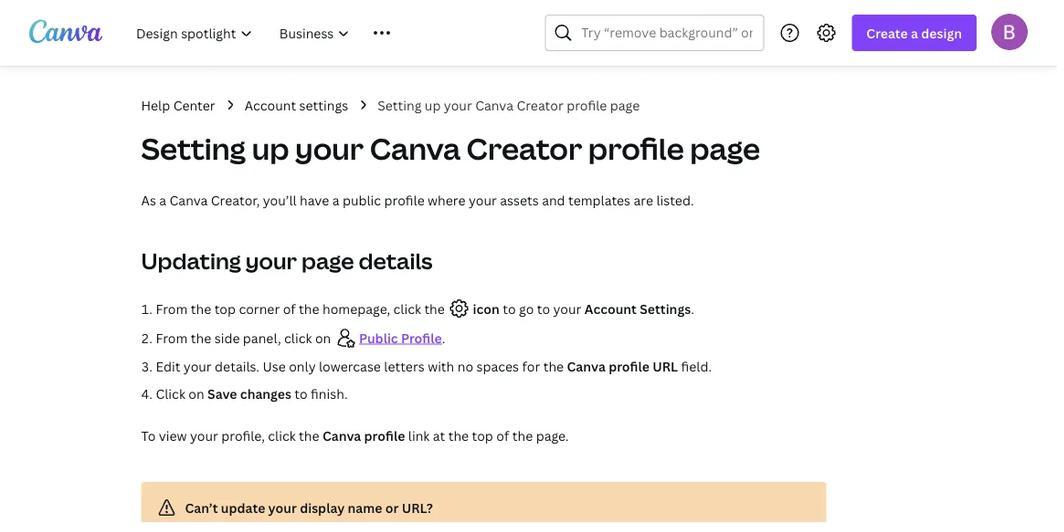 Task type: locate. For each thing, give the bounding box(es) containing it.
0 vertical spatial on
[[315, 329, 331, 347]]

view
[[159, 427, 187, 445]]

a right have
[[332, 191, 339, 209]]

listed.
[[657, 191, 694, 209]]

details
[[359, 246, 433, 276]]

click right profile,
[[268, 427, 296, 445]]

setting
[[378, 96, 422, 114], [141, 129, 246, 169]]

a right as
[[159, 191, 166, 209]]

page up from the top corner of the homepage, click the at left
[[302, 246, 354, 276]]

. up 'field.'
[[691, 300, 694, 318]]

settings
[[640, 300, 691, 318]]

of right corner
[[283, 300, 296, 318]]

0 horizontal spatial of
[[283, 300, 296, 318]]

go
[[519, 300, 534, 318]]

public profile link
[[359, 329, 442, 347]]

to down only
[[295, 385, 308, 403]]

the right the for
[[543, 358, 564, 375]]

0 horizontal spatial a
[[159, 191, 166, 209]]

account left 'settings'
[[585, 300, 637, 318]]

side
[[214, 329, 240, 347]]

0 horizontal spatial top
[[214, 300, 236, 318]]

setting down center
[[141, 129, 246, 169]]

0 vertical spatial of
[[283, 300, 296, 318]]

setting up your canva creator profile page link
[[378, 95, 640, 115]]

from up the edit
[[156, 329, 188, 347]]

on right the click
[[189, 385, 204, 403]]

profile,
[[221, 427, 265, 445]]

from down the "updating"
[[156, 300, 188, 318]]

setting up your canva creator profile page
[[378, 96, 640, 114], [141, 129, 760, 169]]

save
[[208, 385, 237, 403]]

0 horizontal spatial to
[[295, 385, 308, 403]]

1 vertical spatial setting
[[141, 129, 246, 169]]

2 horizontal spatial to
[[537, 300, 550, 318]]

profile
[[567, 96, 607, 114], [588, 129, 684, 169], [384, 191, 425, 209], [609, 358, 650, 375], [364, 427, 405, 445]]

a
[[911, 24, 918, 42], [159, 191, 166, 209], [332, 191, 339, 209]]

top up side
[[214, 300, 236, 318]]

help
[[141, 96, 170, 114]]

have
[[300, 191, 329, 209]]

lowercase
[[319, 358, 381, 375]]

1 vertical spatial up
[[252, 129, 289, 169]]

updating your page details
[[141, 246, 433, 276]]

the left homepage,
[[299, 300, 319, 318]]

top
[[214, 300, 236, 318], [472, 427, 493, 445]]

setting right settings
[[378, 96, 422, 114]]

to left go at the bottom of the page
[[503, 300, 516, 318]]

bob builder image
[[992, 13, 1028, 50]]

1 vertical spatial of
[[497, 427, 509, 445]]

from for from the top corner of the homepage, click the
[[156, 300, 188, 318]]

2 horizontal spatial a
[[911, 24, 918, 42]]

the down the "updating"
[[191, 300, 211, 318]]

1 horizontal spatial top
[[472, 427, 493, 445]]

0 horizontal spatial page
[[302, 246, 354, 276]]

click
[[393, 300, 421, 318], [284, 329, 312, 347], [268, 427, 296, 445]]

public
[[343, 191, 381, 209]]

0 vertical spatial click
[[393, 300, 421, 318]]

account
[[245, 96, 296, 114], [585, 300, 637, 318]]

the
[[191, 300, 211, 318], [299, 300, 319, 318], [424, 300, 445, 318], [191, 329, 211, 347], [543, 358, 564, 375], [299, 427, 319, 445], [448, 427, 469, 445], [512, 427, 533, 445]]

2 from from the top
[[156, 329, 188, 347]]

only
[[289, 358, 316, 375]]

creator
[[517, 96, 564, 114], [467, 129, 582, 169]]

create a design
[[867, 24, 962, 42]]

click for on
[[284, 329, 312, 347]]

2 horizontal spatial page
[[690, 129, 760, 169]]

click up only
[[284, 329, 312, 347]]

2 vertical spatial click
[[268, 427, 296, 445]]

1 horizontal spatial account
[[585, 300, 637, 318]]

0 vertical spatial top
[[214, 300, 236, 318]]

1 vertical spatial on
[[189, 385, 204, 403]]

.
[[691, 300, 694, 318], [442, 329, 445, 347]]

page
[[610, 96, 640, 114], [690, 129, 760, 169], [302, 246, 354, 276]]

1 vertical spatial from
[[156, 329, 188, 347]]

on up only
[[315, 329, 331, 347]]

1 horizontal spatial setting
[[378, 96, 422, 114]]

for
[[522, 358, 540, 375]]

top level navigation element
[[124, 15, 501, 51], [124, 15, 501, 51]]

where
[[428, 191, 466, 209]]

update
[[221, 499, 265, 517]]

0 vertical spatial account
[[245, 96, 296, 114]]

0 horizontal spatial on
[[189, 385, 204, 403]]

link
[[408, 427, 430, 445]]

0 vertical spatial page
[[610, 96, 640, 114]]

of
[[283, 300, 296, 318], [497, 427, 509, 445]]

to
[[503, 300, 516, 318], [537, 300, 550, 318], [295, 385, 308, 403]]

0 horizontal spatial account
[[245, 96, 296, 114]]

page up listed.
[[690, 129, 760, 169]]

your
[[444, 96, 472, 114], [295, 129, 364, 169], [469, 191, 497, 209], [246, 246, 297, 276], [553, 300, 582, 318], [184, 358, 212, 375], [190, 427, 218, 445], [268, 499, 297, 517]]

0 vertical spatial setting
[[378, 96, 422, 114]]

you'll
[[263, 191, 297, 209]]

0 vertical spatial .
[[691, 300, 694, 318]]

page down the try "remove background" or "brand kit" search field
[[610, 96, 640, 114]]

0 vertical spatial from
[[156, 300, 188, 318]]

1 vertical spatial creator
[[467, 129, 582, 169]]

up
[[425, 96, 441, 114], [252, 129, 289, 169]]

0 vertical spatial up
[[425, 96, 441, 114]]

1 horizontal spatial page
[[610, 96, 640, 114]]

1 vertical spatial account
[[585, 300, 637, 318]]

click
[[156, 385, 185, 403]]

1 vertical spatial top
[[472, 427, 493, 445]]

canva
[[475, 96, 514, 114], [370, 129, 461, 169], [170, 191, 208, 209], [567, 358, 606, 375], [323, 427, 361, 445]]

edit
[[156, 358, 180, 375]]

a inside dropdown button
[[911, 24, 918, 42]]

1 vertical spatial click
[[284, 329, 312, 347]]

a left design
[[911, 24, 918, 42]]

1 horizontal spatial of
[[497, 427, 509, 445]]

1 from from the top
[[156, 300, 188, 318]]

click up public profile
[[393, 300, 421, 318]]

0 horizontal spatial up
[[252, 129, 289, 169]]

center
[[173, 96, 215, 114]]

on
[[315, 329, 331, 347], [189, 385, 204, 403]]

from
[[156, 300, 188, 318], [156, 329, 188, 347]]

to right go at the bottom of the page
[[537, 300, 550, 318]]

of left "page."
[[497, 427, 509, 445]]

1 vertical spatial .
[[442, 329, 445, 347]]

account settings
[[245, 96, 348, 114]]

setting inside setting up your canva creator profile page link
[[378, 96, 422, 114]]

to view your profile, click the canva profile link at the top of the page.
[[141, 427, 569, 445]]

account left settings
[[245, 96, 296, 114]]

top right at
[[472, 427, 493, 445]]

to go to your account settings .
[[500, 300, 694, 318]]

1 horizontal spatial on
[[315, 329, 331, 347]]

. up with
[[442, 329, 445, 347]]

0 horizontal spatial .
[[442, 329, 445, 347]]



Task type: vqa. For each thing, say whether or not it's contained in the screenshot.
Help
yes



Task type: describe. For each thing, give the bounding box(es) containing it.
from the top corner of the homepage, click the
[[156, 300, 448, 318]]

url?
[[402, 499, 433, 517]]

assets
[[500, 191, 539, 209]]

no
[[458, 358, 473, 375]]

as a canva creator, you'll have a public profile where your assets and templates are listed.
[[141, 191, 694, 209]]

and
[[542, 191, 565, 209]]

display
[[300, 499, 345, 517]]

url
[[653, 358, 678, 375]]

as
[[141, 191, 156, 209]]

can't
[[185, 499, 218, 517]]

homepage,
[[323, 300, 390, 318]]

with
[[428, 358, 454, 375]]

profile
[[401, 329, 442, 347]]

public
[[359, 329, 398, 347]]

create a design button
[[852, 15, 977, 51]]

field.
[[681, 358, 712, 375]]

a for canva
[[159, 191, 166, 209]]

click on save changes to finish.
[[156, 385, 348, 403]]

are
[[634, 191, 653, 209]]

use
[[263, 358, 286, 375]]

letters
[[384, 358, 425, 375]]

or
[[385, 499, 399, 517]]

to
[[141, 427, 156, 445]]

from for from the side panel, click on
[[156, 329, 188, 347]]

public profile
[[359, 329, 442, 347]]

a for design
[[911, 24, 918, 42]]

at
[[433, 427, 445, 445]]

the down finish.
[[299, 427, 319, 445]]

the right at
[[448, 427, 469, 445]]

from the side panel, click on
[[156, 329, 334, 347]]

creator,
[[211, 191, 260, 209]]

settings
[[299, 96, 348, 114]]

the left side
[[191, 329, 211, 347]]

page inside setting up your canva creator profile page link
[[610, 96, 640, 114]]

changes
[[240, 385, 291, 403]]

2 vertical spatial page
[[302, 246, 354, 276]]

updating
[[141, 246, 241, 276]]

templates
[[568, 191, 631, 209]]

edit your details. use only lowercase letters with no spaces for the canva profile url field.
[[156, 358, 712, 375]]

the up profile
[[424, 300, 445, 318]]

1 vertical spatial setting up your canva creator profile page
[[141, 129, 760, 169]]

create
[[867, 24, 908, 42]]

0 vertical spatial creator
[[517, 96, 564, 114]]

1 horizontal spatial to
[[503, 300, 516, 318]]

finish.
[[311, 385, 348, 403]]

name
[[348, 499, 382, 517]]

spaces
[[477, 358, 519, 375]]

corner
[[239, 300, 280, 318]]

0 horizontal spatial setting
[[141, 129, 246, 169]]

1 vertical spatial page
[[690, 129, 760, 169]]

0 vertical spatial setting up your canva creator profile page
[[378, 96, 640, 114]]

the left "page."
[[512, 427, 533, 445]]

your inside setting up your canva creator profile page link
[[444, 96, 472, 114]]

1 horizontal spatial .
[[691, 300, 694, 318]]

Try "remove background" or "brand kit" search field
[[582, 16, 752, 50]]

page.
[[536, 427, 569, 445]]

icon
[[470, 300, 500, 318]]

1 horizontal spatial up
[[425, 96, 441, 114]]

can't update your display name or url?
[[185, 499, 433, 517]]

details.
[[215, 358, 260, 375]]

click for the
[[268, 427, 296, 445]]

1 horizontal spatial a
[[332, 191, 339, 209]]

panel,
[[243, 329, 281, 347]]

account settings link
[[245, 95, 348, 115]]

help center link
[[141, 95, 215, 115]]

design
[[921, 24, 962, 42]]

help center
[[141, 96, 215, 114]]



